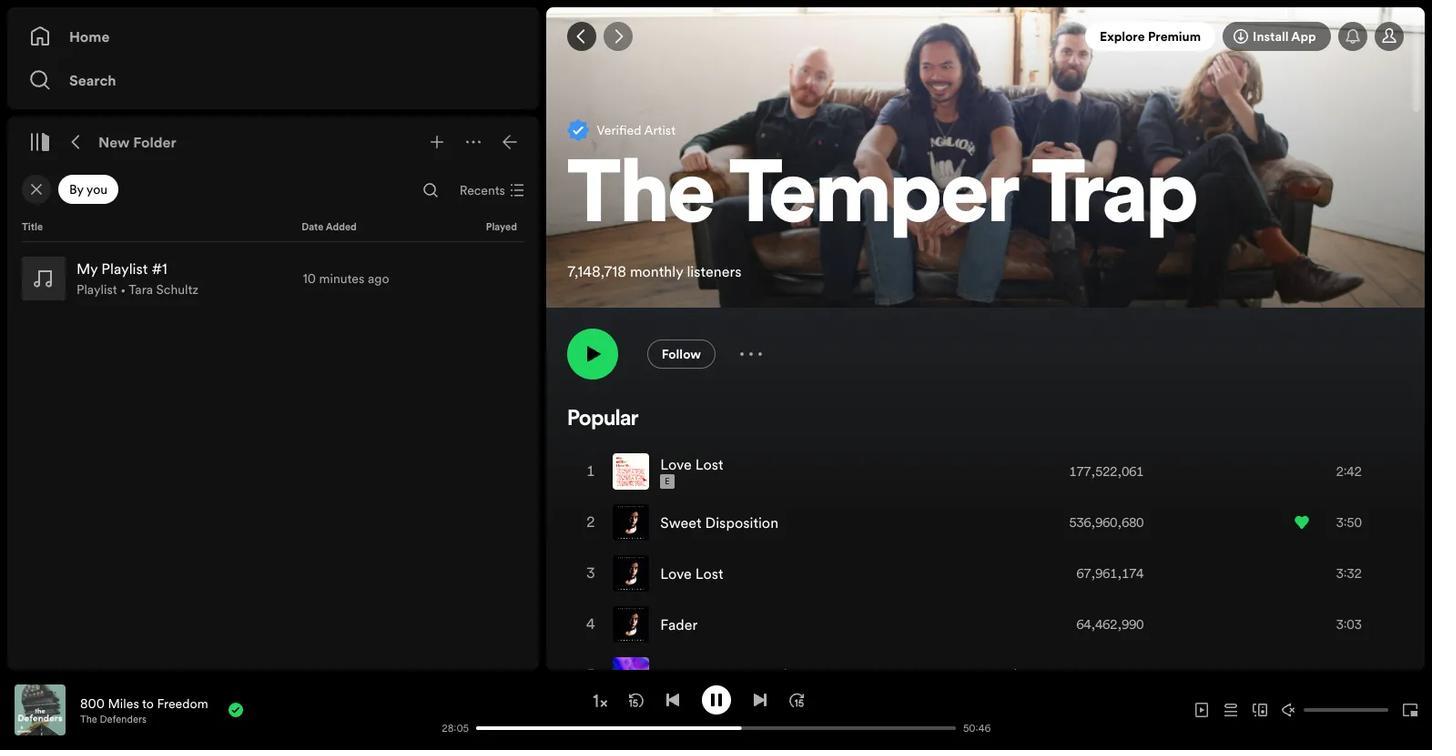 Task type: locate. For each thing, give the bounding box(es) containing it.
install app
[[1253, 27, 1316, 46]]

love lost link
[[660, 454, 723, 474], [660, 563, 723, 583]]

the
[[568, 155, 715, 243], [80, 712, 97, 726]]

volume off image
[[1282, 703, 1296, 717]]

lost right explicit element
[[695, 454, 723, 474]]

2 love from the top
[[660, 563, 692, 583]]

group containing playlist
[[15, 249, 532, 308]]

by you
[[69, 180, 108, 198]]

home link
[[29, 18, 517, 55]]

freedom
[[157, 694, 208, 712]]

search link
[[29, 62, 517, 98]]

sweet down e
[[660, 512, 702, 532]]

sweet for sweet disposition (vintage culture & lazy bear remix)
[[660, 665, 702, 685]]

love lost link up e
[[660, 454, 723, 474]]

2 lost from the top
[[695, 563, 723, 583]]

main element
[[7, 7, 539, 670]]

trap
[[1032, 155, 1198, 243]]

1 horizontal spatial the
[[568, 155, 715, 243]]

explore
[[1100, 27, 1145, 46]]

love lost cell up fader
[[613, 549, 731, 598]]

temper
[[729, 155, 1018, 243]]

lost inside the love lost e
[[695, 454, 723, 474]]

1 love from the top
[[660, 454, 692, 474]]

3:32
[[1336, 564, 1362, 582]]

1 vertical spatial lost
[[695, 563, 723, 583]]

1 vertical spatial sweet
[[660, 665, 702, 685]]

sweet
[[660, 512, 702, 532], [660, 665, 702, 685]]

536,960,680
[[1069, 513, 1144, 531]]

love lost link down "sweet disposition" cell
[[660, 563, 723, 583]]

1 vertical spatial love lost cell
[[613, 549, 731, 598]]

3:50
[[1336, 513, 1362, 531]]

fader
[[660, 614, 698, 634]]

group
[[15, 249, 532, 308]]

1 disposition from the top
[[705, 512, 778, 532]]

you
[[86, 180, 108, 198]]

disposition inside cell
[[705, 512, 778, 532]]

0 horizontal spatial the
[[80, 712, 97, 726]]

culture
[[841, 665, 890, 685]]

none search field inside main element
[[416, 176, 445, 205]]

bear
[[941, 665, 971, 685]]

3:03
[[1336, 615, 1362, 633]]

1 lost from the top
[[695, 454, 723, 474]]

0 vertical spatial the
[[568, 155, 715, 243]]

previous image
[[665, 692, 680, 707]]

love up e
[[660, 454, 692, 474]]

skip forward 15 seconds image
[[789, 692, 803, 707]]

to
[[142, 694, 154, 712]]

go forward image
[[611, 29, 626, 44]]

disposition up love lost
[[705, 512, 778, 532]]

love for love lost e
[[660, 454, 692, 474]]

lost down the "sweet disposition" link
[[695, 563, 723, 583]]

0 vertical spatial love lost link
[[660, 454, 723, 474]]

player controls element
[[262, 685, 1000, 735]]

2 disposition from the top
[[705, 665, 778, 685]]

disposition up next image
[[705, 665, 778, 685]]

2 sweet from the top
[[660, 665, 702, 685]]

fader cell
[[613, 600, 705, 649]]

clear filters image
[[29, 182, 44, 197]]

7,148,718 monthly listeners
[[568, 262, 742, 282]]

disposition
[[705, 512, 778, 532], [705, 665, 778, 685]]

love lost e
[[660, 454, 723, 487]]

1 vertical spatial love lost link
[[660, 563, 723, 583]]

love for love lost
[[660, 563, 692, 583]]

•
[[120, 280, 126, 299]]

1 sweet from the top
[[660, 512, 702, 532]]

None search field
[[416, 176, 445, 205]]

the defenders link
[[80, 712, 147, 726]]

sweet disposition (vintage culture & lazy bear remix) link
[[660, 665, 1019, 685]]

0 vertical spatial disposition
[[705, 512, 778, 532]]

0 vertical spatial lost
[[695, 454, 723, 474]]

3:45 cell
[[1294, 651, 1387, 700]]

love lost cell
[[613, 447, 731, 496], [613, 549, 731, 598]]

3:50 cell
[[1294, 498, 1387, 547]]

1 vertical spatial disposition
[[705, 665, 778, 685]]

sweet disposition
[[660, 512, 778, 532]]

follow
[[662, 345, 701, 363]]

0 vertical spatial love
[[660, 454, 692, 474]]

sweet up previous icon
[[660, 665, 702, 685]]

played
[[486, 220, 517, 234]]

sweet disposition link
[[660, 512, 778, 532]]

1 vertical spatial the
[[80, 712, 97, 726]]

love lost cell up "sweet disposition" cell
[[613, 447, 731, 496]]

the left defenders
[[80, 712, 97, 726]]

date
[[302, 220, 324, 234]]

app
[[1291, 27, 1316, 46]]

folder
[[133, 132, 176, 152]]

lost
[[695, 454, 723, 474], [695, 563, 723, 583]]

artist
[[644, 121, 676, 139]]

1 vertical spatial love
[[660, 563, 692, 583]]

love
[[660, 454, 692, 474], [660, 563, 692, 583]]

2:42
[[1336, 462, 1362, 480]]

love up fader
[[660, 563, 692, 583]]

popular
[[568, 408, 639, 430]]

sweet disposition cell
[[613, 498, 786, 547]]

0 vertical spatial love lost cell
[[613, 447, 731, 496]]

the inside 800 miles to freedom the defenders
[[80, 712, 97, 726]]

&
[[894, 665, 904, 685]]

the down verified artist
[[568, 155, 715, 243]]

2:42 cell
[[1294, 447, 1387, 496]]

defenders
[[100, 712, 147, 726]]

lazy
[[907, 665, 937, 685]]

disposition for sweet disposition
[[705, 512, 778, 532]]

lost for love lost e
[[695, 454, 723, 474]]

Recents, List view field
[[445, 176, 535, 205]]

love lost cell for 67,961,174
[[613, 549, 731, 598]]

0 vertical spatial sweet
[[660, 512, 702, 532]]

2 love lost cell from the top
[[613, 549, 731, 598]]

love inside the love lost e
[[660, 454, 692, 474]]

1 love lost cell from the top
[[613, 447, 731, 496]]

the temper trap
[[568, 155, 1198, 243]]

playlist • tara schultz
[[76, 280, 199, 299]]

sweet for sweet disposition
[[660, 512, 702, 532]]

follow button
[[647, 340, 716, 369]]

67,961,174
[[1077, 564, 1144, 582]]

install app link
[[1223, 22, 1331, 51]]

sweet inside cell
[[660, 512, 702, 532]]

go back image
[[575, 29, 589, 44]]



Task type: describe. For each thing, give the bounding box(es) containing it.
miles
[[108, 694, 139, 712]]

next image
[[752, 692, 767, 707]]

800 miles to freedom link
[[80, 694, 208, 712]]

new
[[98, 132, 130, 152]]

177,522,061
[[1069, 462, 1144, 480]]

lost for love lost
[[695, 563, 723, 583]]

monthly
[[630, 262, 683, 282]]

800 miles to freedom the defenders
[[80, 694, 208, 726]]

28:05
[[442, 722, 469, 735]]

what's new image
[[1345, 29, 1360, 44]]

install
[[1253, 27, 1289, 46]]

3:45
[[1336, 666, 1362, 684]]

explicit element
[[660, 474, 674, 489]]

schultz
[[156, 280, 199, 299]]

change speed image
[[590, 692, 609, 710]]

search
[[69, 70, 116, 90]]

31,129,596
[[1077, 666, 1144, 684]]

listeners
[[687, 262, 742, 282]]

7,148,718
[[568, 262, 626, 282]]

home
[[69, 26, 110, 46]]

new folder button
[[95, 127, 180, 157]]

title
[[22, 220, 43, 234]]

date added
[[302, 220, 357, 234]]

new folder
[[98, 132, 176, 152]]

added
[[326, 220, 357, 234]]

search in your library image
[[423, 183, 438, 198]]

50:46
[[963, 722, 991, 735]]

By you checkbox
[[58, 175, 118, 204]]

(vintage
[[782, 665, 837, 685]]

premium
[[1148, 27, 1201, 46]]

group inside main element
[[15, 249, 532, 308]]

tara
[[129, 280, 153, 299]]

verified artist
[[597, 121, 676, 139]]

now playing: 800 miles to freedom by the defenders footer
[[15, 685, 433, 736]]

skip back 15 seconds image
[[629, 692, 643, 707]]

remix)
[[974, 665, 1019, 685]]

connect to a device image
[[1253, 703, 1267, 717]]

top bar and user menu element
[[546, 7, 1425, 66]]

recents
[[459, 181, 505, 199]]

2 love lost link from the top
[[660, 563, 723, 583]]

verified
[[597, 121, 641, 139]]

explore premium
[[1100, 27, 1201, 46]]

1 love lost link from the top
[[660, 454, 723, 474]]

pause image
[[709, 692, 723, 707]]

e
[[665, 476, 670, 487]]

sweet disposition (vintage culture & lazy bear remix)
[[660, 665, 1019, 685]]

by
[[69, 180, 83, 198]]

explore premium button
[[1085, 22, 1216, 51]]

love lost
[[660, 563, 723, 583]]

800
[[80, 694, 105, 712]]

playlist
[[76, 280, 117, 299]]

64,462,990
[[1077, 615, 1144, 633]]

love lost cell for 177,522,061
[[613, 447, 731, 496]]

now playing view image
[[43, 693, 57, 707]]

fader link
[[660, 614, 698, 634]]

disposition for sweet disposition (vintage culture & lazy bear remix)
[[705, 665, 778, 685]]



Task type: vqa. For each thing, say whether or not it's contained in the screenshot.
The Defenders link
yes



